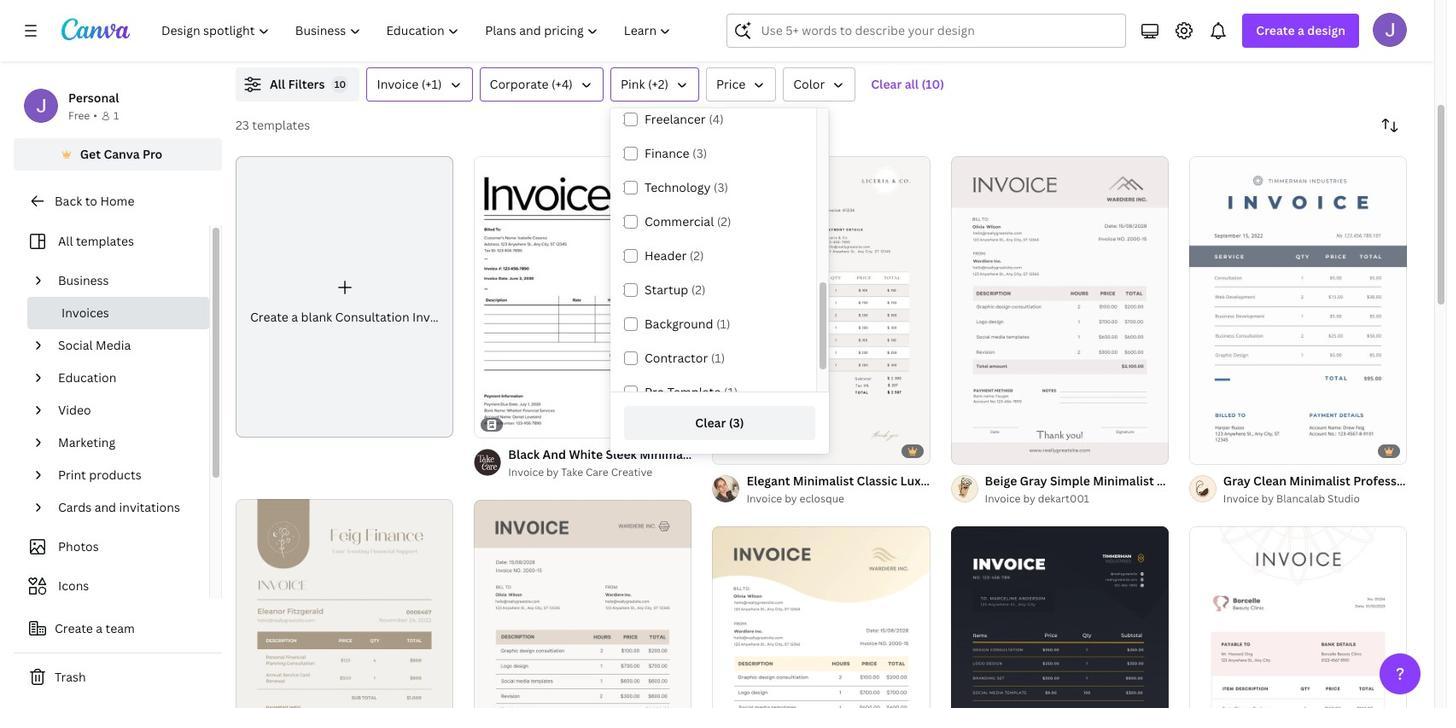 Task type: locate. For each thing, give the bounding box(es) containing it.
0 horizontal spatial all
[[58, 233, 73, 249]]

products
[[89, 467, 141, 483]]

trash link
[[14, 661, 222, 695]]

(1) up the clear (3)
[[724, 384, 738, 401]]

1 vertical spatial clear
[[696, 415, 726, 431]]

technology
[[645, 179, 711, 196]]

beige gray simple minimalist consultation invoice image for invoice by eclosque
[[713, 527, 931, 709]]

create left blank
[[250, 309, 289, 326]]

minimalist up invoice by dekart001 link
[[1094, 473, 1155, 489]]

and
[[94, 500, 116, 516]]

create for create a design
[[1257, 22, 1296, 38]]

(2) for startup (2)
[[692, 282, 706, 298]]

0 vertical spatial clear
[[872, 76, 902, 92]]

create down "icons" on the bottom
[[55, 621, 93, 637]]

(2) right startup on the left of page
[[692, 282, 706, 298]]

eclosque
[[800, 492, 845, 507]]

1 vertical spatial templates
[[76, 233, 134, 249]]

10
[[335, 78, 346, 91]]

corporate
[[490, 76, 549, 92]]

pro down contractor
[[645, 384, 665, 401]]

clear down pro template (1)
[[696, 415, 726, 431]]

by down elegant
[[785, 492, 797, 507]]

business
[[58, 272, 109, 289], [943, 473, 995, 489]]

2 vertical spatial (1)
[[724, 384, 738, 401]]

0 vertical spatial templates
[[252, 117, 310, 133]]

(3) right finance
[[693, 145, 708, 161]]

(1) right background
[[717, 316, 731, 332]]

clear all (10)
[[872, 76, 945, 92]]

video link
[[51, 395, 199, 427]]

0 horizontal spatial create
[[55, 621, 93, 637]]

(1) right contractor
[[711, 350, 725, 366]]

by
[[547, 466, 559, 480], [785, 492, 797, 507], [1024, 492, 1036, 507], [1262, 492, 1274, 507]]

23
[[236, 117, 249, 133]]

template up dekart001 at bottom
[[1043, 473, 1097, 489]]

0 vertical spatial consultation
[[335, 309, 410, 326]]

free •
[[68, 108, 97, 123]]

1 horizontal spatial minimalist
[[1094, 473, 1155, 489]]

black and white sleek minimalist management consulting invoice doc image
[[474, 156, 692, 438]]

business modern blue and yellow invoice image
[[951, 527, 1169, 709]]

trash
[[55, 670, 86, 686]]

beige gray simple minimalist consultation invoice image
[[951, 156, 1169, 465], [474, 501, 692, 709], [713, 527, 931, 709]]

0 horizontal spatial business
[[58, 272, 109, 289]]

all
[[270, 76, 285, 92], [58, 233, 73, 249]]

gray
[[1020, 473, 1048, 489]]

(+2)
[[648, 76, 669, 92]]

Sort by button
[[1374, 108, 1408, 143]]

•
[[93, 108, 97, 123]]

invoice by dekart001 link
[[985, 491, 1169, 508]]

all down 'back'
[[58, 233, 73, 249]]

a for team
[[96, 621, 103, 637]]

0 horizontal spatial templates
[[76, 233, 134, 249]]

(1)
[[717, 316, 731, 332], [711, 350, 725, 366], [724, 384, 738, 401]]

freelancer
[[645, 111, 706, 127]]

template down contractor (1)
[[668, 384, 721, 401]]

0 vertical spatial create
[[1257, 22, 1296, 38]]

0 vertical spatial (3)
[[693, 145, 708, 161]]

1 vertical spatial a
[[292, 309, 298, 326]]

0 horizontal spatial beige gray simple minimalist consultation invoice image
[[474, 501, 692, 709]]

(3) inside button
[[729, 415, 745, 431]]

0 horizontal spatial template
[[668, 384, 721, 401]]

1 vertical spatial business
[[943, 473, 995, 489]]

0 horizontal spatial consultation
[[335, 309, 410, 326]]

invoice (+1) button
[[367, 67, 473, 102]]

0 horizontal spatial a
[[96, 621, 103, 637]]

(4)
[[709, 111, 724, 127]]

price button
[[706, 67, 777, 102]]

by inside elegant minimalist classic luxury business invoice template invoice by eclosque
[[785, 492, 797, 507]]

all
[[905, 76, 919, 92]]

templates right 23
[[252, 117, 310, 133]]

take
[[562, 466, 583, 480]]

a inside button
[[96, 621, 103, 637]]

get canva pro button
[[14, 138, 222, 171]]

beige gray simple minimalist consultation invoice image for invoice by take care creative
[[474, 501, 692, 709]]

2 minimalist from the left
[[1094, 473, 1155, 489]]

(2)
[[717, 214, 732, 230], [690, 248, 704, 264], [692, 282, 706, 298]]

(+1)
[[422, 76, 442, 92]]

2 vertical spatial create
[[55, 621, 93, 637]]

1 vertical spatial (3)
[[714, 179, 729, 196]]

2 vertical spatial (2)
[[692, 282, 706, 298]]

1 vertical spatial (2)
[[690, 248, 704, 264]]

beige
[[985, 473, 1018, 489]]

social
[[58, 337, 93, 354]]

1 horizontal spatial clear
[[872, 76, 902, 92]]

care
[[586, 466, 609, 480]]

create inside dropdown button
[[1257, 22, 1296, 38]]

invoice inside button
[[377, 76, 419, 92]]

templates for 23 templates
[[252, 117, 310, 133]]

header (2)
[[645, 248, 704, 264]]

1 horizontal spatial a
[[292, 309, 298, 326]]

back
[[55, 193, 82, 209]]

all for all filters
[[270, 76, 285, 92]]

all for all templates
[[58, 233, 73, 249]]

clear inside button
[[696, 415, 726, 431]]

1 vertical spatial template
[[1043, 473, 1097, 489]]

white minimalist beauty clinic service invoice image
[[1190, 527, 1408, 709]]

pro
[[143, 146, 163, 162], [645, 384, 665, 401]]

1 minimalist from the left
[[793, 473, 854, 489]]

0 horizontal spatial clear
[[696, 415, 726, 431]]

business right luxury
[[943, 473, 995, 489]]

create left the design
[[1257, 22, 1296, 38]]

clear for clear all (10)
[[872, 76, 902, 92]]

1 horizontal spatial templates
[[252, 117, 310, 133]]

2 vertical spatial a
[[96, 621, 103, 637]]

pink
[[621, 76, 645, 92]]

simple
[[1051, 473, 1091, 489]]

(2) right commercial at the left top of page
[[717, 214, 732, 230]]

(2) for commercial (2)
[[717, 214, 732, 230]]

clear
[[872, 76, 902, 92], [696, 415, 726, 431]]

templates
[[252, 117, 310, 133], [76, 233, 134, 249]]

0 horizontal spatial pro
[[143, 146, 163, 162]]

2 horizontal spatial create
[[1257, 22, 1296, 38]]

1 horizontal spatial pro
[[645, 384, 665, 401]]

invoice by eclosque link
[[747, 491, 931, 508]]

create
[[1257, 22, 1296, 38], [250, 309, 289, 326], [55, 621, 93, 637]]

1 vertical spatial consultation
[[1157, 473, 1233, 489]]

2 horizontal spatial a
[[1298, 22, 1305, 38]]

all templates
[[58, 233, 134, 249]]

invoice by blancalab studio link
[[1224, 491, 1408, 508]]

1 horizontal spatial beige gray simple minimalist consultation invoice image
[[713, 527, 931, 709]]

clear all (10) button
[[863, 67, 953, 102]]

photos link
[[24, 531, 199, 564]]

1 vertical spatial pro
[[645, 384, 665, 401]]

1 horizontal spatial consultation
[[1157, 473, 1233, 489]]

2 vertical spatial (3)
[[729, 415, 745, 431]]

1 vertical spatial (1)
[[711, 350, 725, 366]]

0 vertical spatial template
[[668, 384, 721, 401]]

clear (3) button
[[624, 407, 816, 441]]

templates down back to home
[[76, 233, 134, 249]]

0 vertical spatial a
[[1298, 22, 1305, 38]]

free
[[68, 108, 90, 123]]

(3) down pro template (1)
[[729, 415, 745, 431]]

corporate (+4)
[[490, 76, 573, 92]]

business up invoices
[[58, 272, 109, 289]]

0 vertical spatial (2)
[[717, 214, 732, 230]]

by down gray
[[1024, 492, 1036, 507]]

create for create a team
[[55, 621, 93, 637]]

template
[[668, 384, 721, 401], [1043, 473, 1097, 489]]

a left team
[[96, 621, 103, 637]]

0 vertical spatial pro
[[143, 146, 163, 162]]

color
[[794, 76, 825, 92]]

1 horizontal spatial create
[[250, 309, 289, 326]]

0 vertical spatial business
[[58, 272, 109, 289]]

1 horizontal spatial template
[[1043, 473, 1097, 489]]

a inside dropdown button
[[1298, 22, 1305, 38]]

(3) for finance
[[693, 145, 708, 161]]

minimalist up eclosque
[[793, 473, 854, 489]]

1 horizontal spatial all
[[270, 76, 285, 92]]

a left the design
[[1298, 22, 1305, 38]]

create a blank consultation invoice
[[250, 309, 454, 326]]

0 horizontal spatial minimalist
[[793, 473, 854, 489]]

consultation
[[335, 309, 410, 326], [1157, 473, 1233, 489]]

1 horizontal spatial business
[[943, 473, 995, 489]]

0 vertical spatial all
[[270, 76, 285, 92]]

marketing link
[[51, 427, 199, 460]]

all left the filters
[[270, 76, 285, 92]]

corporate (+4) button
[[480, 67, 604, 102]]

pro right canva
[[143, 146, 163, 162]]

None search field
[[727, 14, 1127, 48]]

create inside button
[[55, 621, 93, 637]]

top level navigation element
[[150, 14, 686, 48]]

invoice by take care creative
[[508, 466, 653, 480]]

(2) right header
[[690, 248, 704, 264]]

minimalist
[[793, 473, 854, 489], [1094, 473, 1155, 489]]

clear inside button
[[872, 76, 902, 92]]

social media
[[58, 337, 131, 354]]

a left blank
[[292, 309, 298, 326]]

marketing
[[58, 435, 115, 451]]

invoice
[[377, 76, 419, 92], [413, 309, 454, 326], [508, 466, 544, 480], [998, 473, 1040, 489], [1236, 473, 1278, 489], [747, 492, 783, 507], [985, 492, 1021, 507], [1224, 492, 1260, 507]]

(3) right technology
[[714, 179, 729, 196]]

business inside elegant minimalist classic luxury business invoice template invoice by eclosque
[[943, 473, 995, 489]]

commercial (2)
[[645, 214, 732, 230]]

by left blancalab
[[1262, 492, 1274, 507]]

0 vertical spatial (1)
[[717, 316, 731, 332]]

clear for clear (3)
[[696, 415, 726, 431]]

clear left all at the top right of page
[[872, 76, 902, 92]]

consulting invoice templates image
[[1043, 0, 1408, 47], [1150, 0, 1301, 16]]

media
[[96, 337, 131, 354]]

1 vertical spatial all
[[58, 233, 73, 249]]

1 vertical spatial create
[[250, 309, 289, 326]]

create a team button
[[14, 612, 222, 647]]

beige aesthetic invoice image
[[236, 500, 454, 709]]



Task type: describe. For each thing, give the bounding box(es) containing it.
education
[[58, 370, 116, 386]]

startup
[[645, 282, 689, 298]]

commercial
[[645, 214, 714, 230]]

studio
[[1328, 492, 1361, 507]]

create a blank consultation invoice element
[[236, 156, 454, 438]]

finance
[[645, 145, 690, 161]]

create a design button
[[1243, 14, 1360, 48]]

1 consulting invoice templates image from the left
[[1043, 0, 1408, 47]]

invitations
[[119, 500, 180, 516]]

create a blank consultation invoice link
[[236, 156, 454, 438]]

pink (+2)
[[621, 76, 669, 92]]

cards
[[58, 500, 92, 516]]

invoice by blancalab studio
[[1224, 492, 1361, 507]]

pro template (1)
[[645, 384, 738, 401]]

create a design
[[1257, 22, 1346, 38]]

team
[[106, 621, 135, 637]]

photos
[[58, 539, 99, 555]]

templates for all templates
[[76, 233, 134, 249]]

10 filter options selected element
[[332, 76, 349, 93]]

minimalist inside the beige gray simple minimalist consultation invoice invoice by dekart001
[[1094, 473, 1155, 489]]

pro inside 'button'
[[143, 146, 163, 162]]

get canva pro
[[80, 146, 163, 162]]

canva
[[104, 146, 140, 162]]

23 templates
[[236, 117, 310, 133]]

background
[[645, 316, 714, 332]]

home
[[100, 193, 135, 209]]

(1) for contractor (1)
[[711, 350, 725, 366]]

design
[[1308, 22, 1346, 38]]

color button
[[784, 67, 856, 102]]

2 horizontal spatial beige gray simple minimalist consultation invoice image
[[951, 156, 1169, 465]]

(10)
[[922, 76, 945, 92]]

personal
[[68, 90, 119, 106]]

luxury
[[901, 473, 941, 489]]

a for blank
[[292, 309, 298, 326]]

(2) for header (2)
[[690, 248, 704, 264]]

print
[[58, 467, 86, 483]]

create for create a blank consultation invoice
[[250, 309, 289, 326]]

startup (2)
[[645, 282, 706, 298]]

contractor (1)
[[645, 350, 725, 366]]

technology (3)
[[645, 179, 729, 196]]

back to home link
[[14, 185, 222, 219]]

(+4)
[[552, 76, 573, 92]]

social media link
[[51, 330, 199, 362]]

all filters
[[270, 76, 325, 92]]

invoices
[[62, 305, 109, 321]]

print products
[[58, 467, 141, 483]]

consultation inside the beige gray simple minimalist consultation invoice invoice by dekart001
[[1157, 473, 1233, 489]]

invoice by take care creative link
[[508, 465, 692, 482]]

Search search field
[[761, 15, 1116, 47]]

by left "take"
[[547, 466, 559, 480]]

video
[[58, 402, 91, 419]]

header
[[645, 248, 687, 264]]

beige gray simple minimalist consultation invoice invoice by dekart001
[[985, 473, 1278, 507]]

(3) for technology
[[714, 179, 729, 196]]

creative
[[611, 466, 653, 480]]

classic
[[857, 473, 898, 489]]

price
[[717, 76, 746, 92]]

clear (3)
[[696, 415, 745, 431]]

jacob simon image
[[1374, 13, 1408, 47]]

to
[[85, 193, 97, 209]]

filters
[[288, 76, 325, 92]]

pink (+2) button
[[611, 67, 700, 102]]

(1) for background (1)
[[717, 316, 731, 332]]

finance (3)
[[645, 145, 708, 161]]

dekart001
[[1038, 492, 1090, 507]]

education link
[[51, 362, 199, 395]]

elegant minimalist classic luxury business invoice template invoice by eclosque
[[747, 473, 1097, 507]]

template inside elegant minimalist classic luxury business invoice template invoice by eclosque
[[1043, 473, 1097, 489]]

minimalist inside elegant minimalist classic luxury business invoice template invoice by eclosque
[[793, 473, 854, 489]]

get
[[80, 146, 101, 162]]

cards and invitations
[[58, 500, 180, 516]]

beige gray simple minimalist consultation invoice link
[[985, 472, 1278, 491]]

blank
[[301, 309, 332, 326]]

gray clean minimalist professional business consultation and service invoice image
[[1190, 156, 1408, 465]]

a for design
[[1298, 22, 1305, 38]]

back to home
[[55, 193, 135, 209]]

background (1)
[[645, 316, 731, 332]]

2 consulting invoice templates image from the left
[[1150, 0, 1301, 16]]

elegant
[[747, 473, 791, 489]]

consultation inside create a blank consultation invoice element
[[335, 309, 410, 326]]

all templates link
[[24, 226, 199, 258]]

business link
[[51, 265, 199, 297]]

by inside the beige gray simple minimalist consultation invoice invoice by dekart001
[[1024, 492, 1036, 507]]

elegant minimalist classic luxury business invoice template image
[[713, 156, 931, 465]]

freelancer (4)
[[645, 111, 724, 127]]

blancalab
[[1277, 492, 1326, 507]]

icons link
[[24, 571, 199, 603]]

elegant minimalist classic luxury business invoice template link
[[747, 472, 1097, 491]]

invoice (+1)
[[377, 76, 442, 92]]



Task type: vqa. For each thing, say whether or not it's contained in the screenshot.
Try it free for 30 days
no



